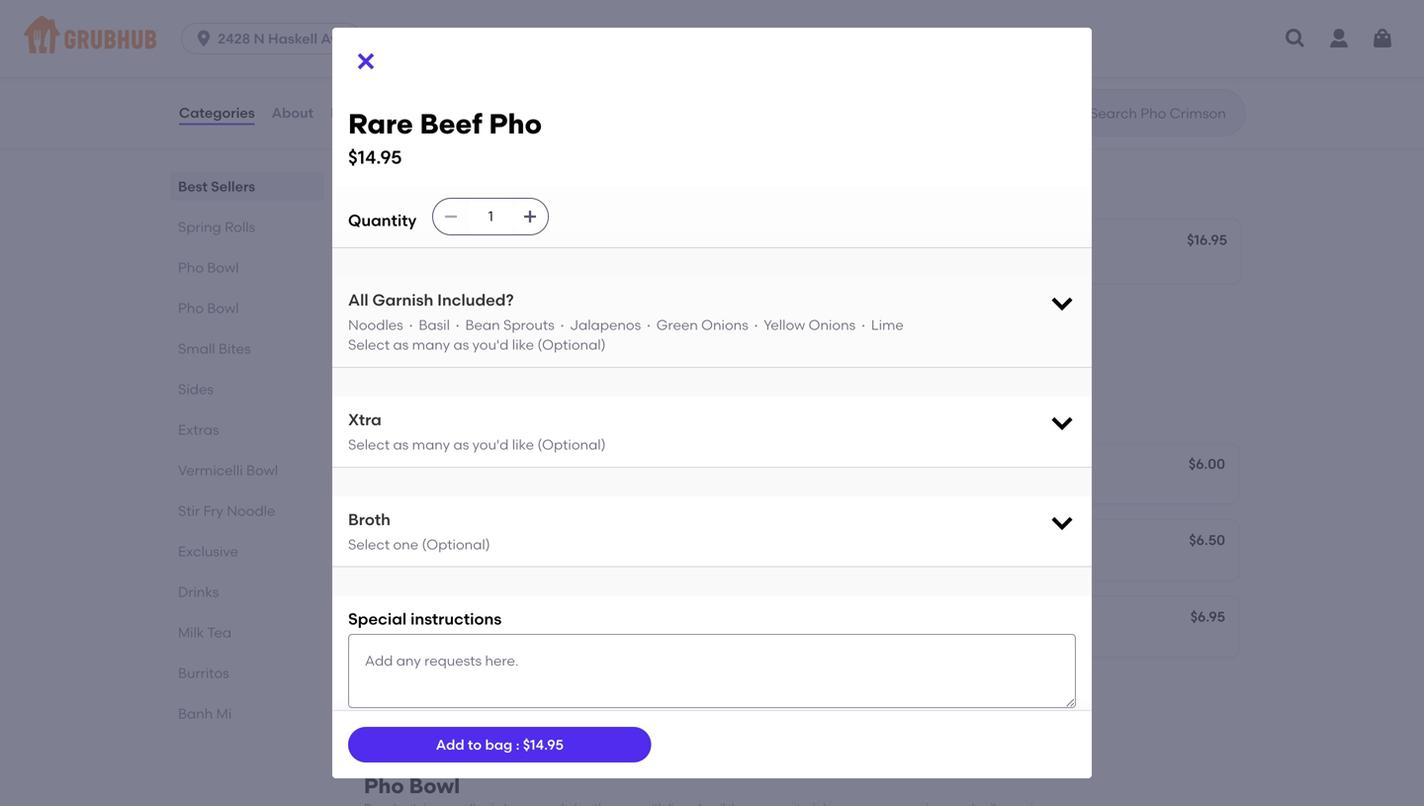 Task type: describe. For each thing, give the bounding box(es) containing it.
banh mi
[[178, 705, 232, 722]]

25–40
[[232, 31, 267, 46]]

select for xtra
[[348, 436, 390, 453]]

sellers for best sellers most ordered on grubhub
[[415, 159, 484, 185]]

as up veggie spring rolls
[[453, 436, 469, 453]]

veggie spring rolls
[[380, 457, 506, 474]]

bowl up small bites
[[207, 300, 239, 317]]

noodles
[[348, 316, 403, 333]]

svg image inside 2428 n haskell ave. button
[[194, 29, 214, 48]]

ordered
[[400, 188, 453, 204]]

rolls down fried tofu spring rolls
[[461, 610, 493, 627]]

small bites
[[178, 340, 251, 357]]

svg image inside "schedule" button
[[999, 15, 1014, 31]]

select inside "all garnish included? noodles ∙ basil ∙ bean sprouts ∙ jalapenos ∙ green onions ∙ yellow onions ∙ lime select as many as you'd like (optional)"
[[348, 336, 390, 353]]

as down bean
[[453, 336, 469, 353]]

special
[[348, 609, 407, 629]]

about button
[[271, 77, 315, 148]]

6 ∙ from the left
[[859, 316, 868, 333]]

steamed
[[823, 457, 885, 474]]

seafood pho
[[821, 237, 908, 254]]

fried tofu spring rolls
[[380, 534, 529, 551]]

exclusive
[[178, 543, 238, 560]]

beef for rare beef pho
[[413, 313, 444, 330]]

as down noodles
[[393, 336, 409, 353]]

burritos
[[178, 665, 229, 681]]

lime
[[871, 316, 904, 333]]

schedule
[[1018, 14, 1081, 31]]

bowl up noodle
[[246, 462, 278, 479]]

$6.95
[[1191, 608, 1225, 625]]

broth
[[348, 510, 391, 529]]

reviews
[[330, 104, 386, 121]]

pork for pork spring rolls
[[380, 610, 411, 627]]

categories
[[179, 104, 255, 121]]

basil
[[419, 316, 450, 333]]

$14.95 right :
[[523, 736, 564, 753]]

add
[[436, 736, 465, 753]]

like inside 'xtra select as many as you'd like (optional)'
[[512, 436, 534, 453]]

pickup
[[414, 14, 454, 28]]

2428
[[218, 30, 250, 47]]

1 ∙ from the left
[[407, 316, 415, 333]]

rolls up veggie spring rolls
[[437, 398, 487, 423]]

add to bag : $14.95
[[436, 736, 564, 753]]

as up veggie
[[393, 436, 409, 453]]

like inside "all garnish included? noodles ∙ basil ∙ bean sprouts ∙ jalapenos ∙ green onions ∙ yellow onions ∙ lime select as many as you'd like (optional)"
[[512, 336, 534, 353]]

option group containing delivery 25–40 min
[[178, 5, 517, 55]]

fry
[[203, 502, 223, 519]]

sprouts
[[503, 316, 555, 333]]

spring right steamed
[[920, 457, 964, 474]]

bean
[[465, 316, 500, 333]]

seafood
[[821, 237, 878, 254]]

schedule button
[[982, 5, 1098, 41]]

tofu for fried
[[417, 534, 446, 551]]

delivery
[[238, 14, 285, 28]]

(optional) inside "all garnish included? noodles ∙ basil ∙ bean sprouts ∙ jalapenos ∙ green onions ∙ yellow onions ∙ lime select as many as you'd like (optional)"
[[537, 336, 606, 353]]

$6.50
[[1189, 532, 1225, 549]]

you'd inside "all garnish included? noodles ∙ basil ∙ bean sprouts ∙ jalapenos ∙ green onions ∙ yellow onions ∙ lime select as many as you'd like (optional)"
[[472, 336, 509, 353]]

$5.50
[[746, 455, 782, 472]]

(optional) inside "broth select one (optional)"
[[422, 536, 490, 553]]

svg image inside main navigation navigation
[[1371, 27, 1395, 50]]

Search Pho Crimson search field
[[1088, 104, 1239, 123]]

veggie
[[380, 457, 427, 474]]

many inside 'xtra select as many as you'd like (optional)'
[[412, 436, 450, 453]]

$14.95 left seafood
[[744, 231, 784, 248]]

milk
[[178, 624, 204, 641]]

grubhub
[[477, 188, 537, 204]]

$6.00
[[1189, 455, 1225, 472]]

best sellers
[[178, 178, 255, 195]]

most
[[364, 188, 396, 204]]

tea
[[207, 624, 232, 641]]

reviews button
[[329, 77, 387, 148]]

to
[[468, 736, 482, 753]]

bowl down 'best sellers'
[[207, 259, 239, 276]]

extras
[[178, 421, 219, 438]]

garnish
[[372, 290, 434, 309]]

ave.
[[321, 30, 350, 47]]

delivery 25–40 min
[[232, 14, 291, 46]]

(optional) inside 'xtra select as many as you'd like (optional)'
[[537, 436, 606, 453]]

about
[[272, 104, 314, 121]]

special instructions
[[348, 609, 502, 629]]

best for best sellers
[[178, 178, 208, 195]]

categories button
[[178, 77, 256, 148]]

quantity
[[348, 211, 417, 230]]

Special instructions text field
[[348, 634, 1076, 708]]

bag
[[485, 736, 513, 753]]

$16.95
[[1187, 231, 1227, 248]]

min
[[269, 31, 291, 46]]



Task type: locate. For each thing, give the bounding box(es) containing it.
best for best sellers most ordered on grubhub
[[364, 159, 410, 185]]

xtra
[[348, 410, 382, 429]]

you'd inside 'xtra select as many as you'd like (optional)'
[[472, 436, 509, 453]]

svg image
[[999, 15, 1014, 31], [1284, 27, 1308, 50], [194, 29, 214, 48], [443, 209, 459, 224], [1048, 508, 1076, 536]]

1 vertical spatial pork
[[380, 610, 411, 627]]

all
[[348, 290, 369, 309]]

:
[[516, 736, 520, 753]]

1 you'd from the top
[[472, 336, 509, 353]]

$6.50 button
[[811, 521, 1238, 580]]

green
[[657, 316, 698, 333]]

Input item quantity number field
[[469, 199, 513, 234]]

sellers up the on on the top left of the page
[[415, 159, 484, 185]]

you'd up rolls
[[472, 436, 509, 453]]

0 vertical spatial like
[[512, 336, 534, 353]]

instructions
[[410, 609, 502, 629]]

∙ right sprouts
[[558, 316, 567, 333]]

rolls
[[478, 457, 506, 474]]

select
[[348, 336, 390, 353], [348, 436, 390, 453], [348, 536, 390, 553]]

5 ∙ from the left
[[752, 316, 761, 333]]

sides
[[178, 381, 214, 398]]

jalapenos
[[570, 316, 641, 333]]

main navigation navigation
[[0, 0, 1424, 77]]

$14.95 right "green"
[[744, 307, 784, 324]]

2 ∙ from the left
[[453, 316, 462, 333]]

milk tea
[[178, 624, 232, 641]]

0 vertical spatial pho bowl
[[178, 259, 239, 276]]

2 vertical spatial pho bowl
[[364, 774, 460, 799]]

spring right special
[[414, 610, 458, 627]]

2 many from the top
[[412, 436, 450, 453]]

vermicelli bowl
[[178, 462, 278, 479]]

1 vertical spatial vermicelli
[[178, 462, 243, 479]]

mi
[[216, 705, 232, 722]]

0 vertical spatial beef
[[420, 107, 482, 140]]

onions
[[701, 316, 749, 333], [809, 316, 856, 333]]

you'd
[[472, 336, 509, 353], [472, 436, 509, 453]]

tofu for steamed
[[888, 457, 917, 474]]

select down broth
[[348, 536, 390, 553]]

onions right "green"
[[701, 316, 749, 333]]

rare inside rare beef pho $14.95
[[348, 107, 413, 140]]

1 horizontal spatial spring rolls
[[364, 398, 487, 423]]

1 vertical spatial many
[[412, 436, 450, 453]]

rare up most in the top of the page
[[348, 107, 413, 140]]

3 select from the top
[[348, 536, 390, 553]]

select for broth
[[348, 536, 390, 553]]

tofu inside button
[[417, 534, 446, 551]]

1 vertical spatial beef
[[413, 313, 444, 330]]

tofu right fried
[[417, 534, 446, 551]]

1 like from the top
[[512, 336, 534, 353]]

1 horizontal spatial onions
[[809, 316, 856, 333]]

1 select from the top
[[348, 336, 390, 353]]

drinks
[[178, 584, 219, 600]]

all garnish included? noodles ∙ basil ∙ bean sprouts ∙ jalapenos ∙ green onions ∙ yellow onions ∙ lime select as many as you'd like (optional)
[[348, 290, 904, 353]]

2428 n haskell ave. button
[[181, 23, 371, 54]]

0 vertical spatial rare
[[348, 107, 413, 140]]

0 vertical spatial select
[[348, 336, 390, 353]]

rolls up $6.50 "button"
[[967, 457, 999, 474]]

stir
[[178, 502, 200, 519]]

2 vertical spatial select
[[348, 536, 390, 553]]

pork down one
[[380, 610, 411, 627]]

tofu
[[888, 457, 917, 474], [417, 534, 446, 551]]

pho bowl
[[178, 259, 239, 276], [178, 300, 239, 317], [364, 774, 460, 799]]

rare beef pho $14.95
[[348, 107, 542, 168]]

beef up the best sellers most ordered on grubhub
[[420, 107, 482, 140]]

sellers
[[415, 159, 484, 185], [211, 178, 255, 195]]

beef down the garnish
[[413, 313, 444, 330]]

rare down the garnish
[[378, 313, 410, 330]]

$14.95 inside rare beef pho $14.95
[[348, 147, 402, 168]]

select inside "broth select one (optional)"
[[348, 536, 390, 553]]

1 horizontal spatial sellers
[[415, 159, 484, 185]]

4 ∙ from the left
[[644, 316, 653, 333]]

1 horizontal spatial tofu
[[888, 457, 917, 474]]

rare for rare beef pho
[[378, 313, 410, 330]]

best up most in the top of the page
[[364, 159, 410, 185]]

1 vertical spatial like
[[512, 436, 534, 453]]

fried
[[380, 534, 414, 551]]

1 vertical spatial (optional)
[[537, 436, 606, 453]]

∙ left yellow
[[752, 316, 761, 333]]

0 horizontal spatial sellers
[[211, 178, 255, 195]]

select down noodles
[[348, 336, 390, 353]]

stir fry noodle
[[178, 502, 275, 519]]

select down xtra
[[348, 436, 390, 453]]

sellers down categories button
[[211, 178, 255, 195]]

many
[[412, 336, 450, 353], [412, 436, 450, 453]]

sellers for best sellers
[[211, 178, 255, 195]]

bowl
[[207, 259, 239, 276], [207, 300, 239, 317], [246, 462, 278, 479], [409, 774, 460, 799]]

best
[[364, 159, 410, 185], [178, 178, 208, 195]]

0 horizontal spatial tofu
[[417, 534, 446, 551]]

spring left rolls
[[430, 457, 474, 474]]

1 vertical spatial spring rolls
[[364, 398, 487, 423]]

beef
[[420, 107, 482, 140], [413, 313, 444, 330]]

∙ left "basil"
[[407, 316, 415, 333]]

n
[[254, 30, 265, 47]]

tofu right steamed
[[888, 457, 917, 474]]

(optional)
[[537, 336, 606, 353], [537, 436, 606, 453], [422, 536, 490, 553]]

0 vertical spatial you'd
[[472, 336, 509, 353]]

pho
[[489, 107, 542, 140], [881, 237, 908, 254], [178, 259, 204, 276], [178, 300, 204, 317], [447, 313, 473, 330], [364, 774, 404, 799]]

0 horizontal spatial onions
[[701, 316, 749, 333]]

fried tofu spring rolls button
[[368, 521, 795, 580]]

pork
[[378, 237, 409, 254], [380, 610, 411, 627]]

0 horizontal spatial spring rolls
[[178, 219, 255, 235]]

spring down 'best sellers'
[[178, 219, 221, 235]]

0 vertical spatial tofu
[[888, 457, 917, 474]]

svg image
[[1371, 27, 1395, 50], [354, 49, 378, 73], [522, 209, 538, 224], [1048, 289, 1076, 316], [1048, 409, 1076, 436]]

2 vertical spatial (optional)
[[422, 536, 490, 553]]

small
[[178, 340, 215, 357]]

0 horizontal spatial vermicelli
[[178, 462, 243, 479]]

spring rolls
[[178, 219, 255, 235], [364, 398, 487, 423]]

rare for rare beef pho $14.95
[[348, 107, 413, 140]]

vermicelli down ordered
[[412, 237, 479, 254]]

0 vertical spatial vermicelli
[[412, 237, 479, 254]]

pork vermicelli
[[378, 237, 479, 254]]

1 vertical spatial tofu
[[417, 534, 446, 551]]

0 vertical spatial spring rolls
[[178, 219, 255, 235]]

$14.95 up most in the top of the page
[[348, 147, 402, 168]]

pork down quantity
[[378, 237, 409, 254]]

beef inside rare beef pho $14.95
[[420, 107, 482, 140]]

pork spring rolls button
[[368, 597, 795, 657]]

many up veggie spring rolls
[[412, 436, 450, 453]]

best inside the best sellers most ordered on grubhub
[[364, 159, 410, 185]]

2 select from the top
[[348, 436, 390, 453]]

2 you'd from the top
[[472, 436, 509, 453]]

best down categories button
[[178, 178, 208, 195]]

1 vertical spatial rare
[[378, 313, 410, 330]]

onions right yellow
[[809, 316, 856, 333]]

∙ left "green"
[[644, 316, 653, 333]]

rolls down 'best sellers'
[[225, 219, 255, 235]]

haskell
[[268, 30, 318, 47]]

vermicelli
[[412, 237, 479, 254], [178, 462, 243, 479]]

3 ∙ from the left
[[558, 316, 567, 333]]

pork inside button
[[380, 610, 411, 627]]

on
[[456, 188, 473, 204]]

spring right one
[[449, 534, 494, 551]]

0 vertical spatial many
[[412, 336, 450, 353]]

vermicelli up fry
[[178, 462, 243, 479]]

included?
[[437, 290, 514, 309]]

bowl down add
[[409, 774, 460, 799]]

banh
[[178, 705, 213, 722]]

1 many from the top
[[412, 336, 450, 353]]

$6.95 button
[[811, 597, 1238, 657]]

2 onions from the left
[[809, 316, 856, 333]]

1 horizontal spatial vermicelli
[[412, 237, 479, 254]]

2 like from the top
[[512, 436, 534, 453]]

spring
[[178, 219, 221, 235], [364, 398, 432, 423], [430, 457, 474, 474], [920, 457, 964, 474], [449, 534, 494, 551], [414, 610, 458, 627]]

rolls
[[225, 219, 255, 235], [437, 398, 487, 423], [967, 457, 999, 474], [497, 534, 529, 551], [461, 610, 493, 627]]

option group
[[178, 5, 517, 55]]

pork for pork vermicelli
[[378, 237, 409, 254]]

0 vertical spatial (optional)
[[537, 336, 606, 353]]

2428 n haskell ave.
[[218, 30, 350, 47]]

1 horizontal spatial best
[[364, 159, 410, 185]]

∙ right "basil"
[[453, 316, 462, 333]]

0 vertical spatial pork
[[378, 237, 409, 254]]

one
[[393, 536, 419, 553]]

1 vertical spatial select
[[348, 436, 390, 453]]

noodle
[[227, 502, 275, 519]]

1 vertical spatial pho bowl
[[178, 300, 239, 317]]

pho inside rare beef pho $14.95
[[489, 107, 542, 140]]

you'd down bean
[[472, 336, 509, 353]]

∙
[[407, 316, 415, 333], [453, 316, 462, 333], [558, 316, 567, 333], [644, 316, 653, 333], [752, 316, 761, 333], [859, 316, 868, 333]]

∙ left lime
[[859, 316, 868, 333]]

xtra select as many as you'd like (optional)
[[348, 410, 606, 453]]

broth select one (optional)
[[348, 510, 490, 553]]

beef for rare beef pho $14.95
[[420, 107, 482, 140]]

rolls down rolls
[[497, 534, 529, 551]]

best sellers most ordered on grubhub
[[364, 159, 537, 204]]

pork spring rolls
[[380, 610, 493, 627]]

0 horizontal spatial best
[[178, 178, 208, 195]]

spring rolls up veggie spring rolls
[[364, 398, 487, 423]]

spring rolls down 'best sellers'
[[178, 219, 255, 235]]

sellers inside the best sellers most ordered on grubhub
[[415, 159, 484, 185]]

many inside "all garnish included? noodles ∙ basil ∙ bean sprouts ∙ jalapenos ∙ green onions ∙ yellow onions ∙ lime select as many as you'd like (optional)"
[[412, 336, 450, 353]]

like
[[512, 336, 534, 353], [512, 436, 534, 453]]

yellow
[[764, 316, 805, 333]]

many down "basil"
[[412, 336, 450, 353]]

1 vertical spatial you'd
[[472, 436, 509, 453]]

steamed tofu spring rolls
[[823, 457, 999, 474]]

select inside 'xtra select as many as you'd like (optional)'
[[348, 436, 390, 453]]

bites
[[219, 340, 251, 357]]

rare beef pho
[[378, 313, 473, 330]]

spring up veggie
[[364, 398, 432, 423]]

1 onions from the left
[[701, 316, 749, 333]]

rare
[[348, 107, 413, 140], [378, 313, 410, 330]]



Task type: vqa. For each thing, say whether or not it's contained in the screenshot.
the salt
no



